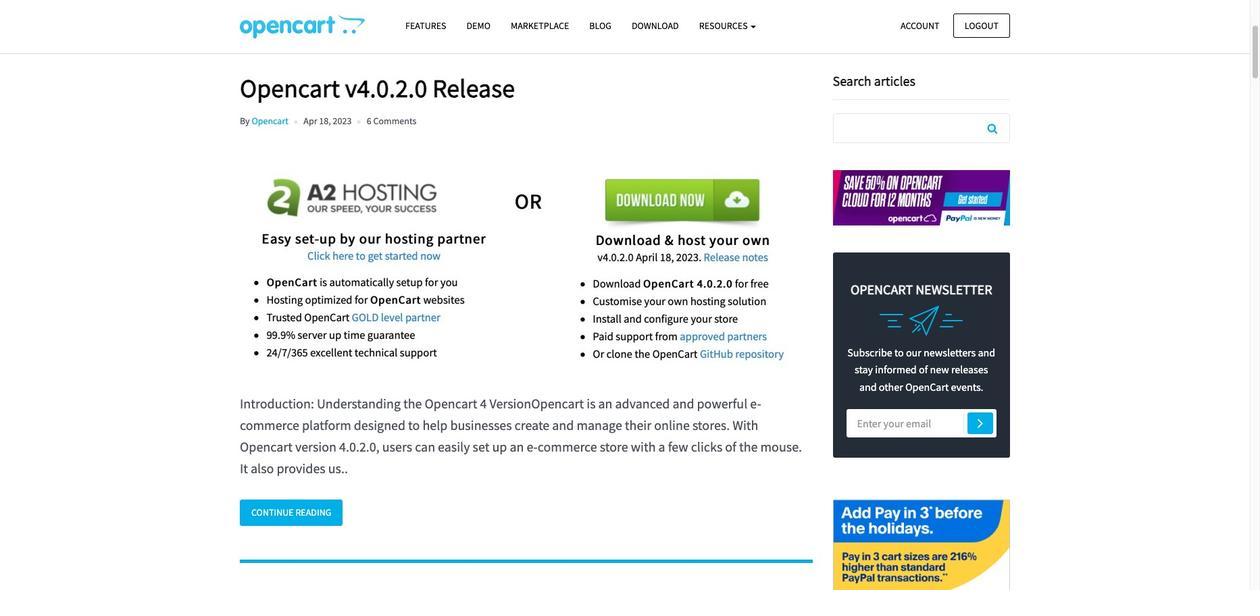 Task type: vqa. For each thing, say whether or not it's contained in the screenshot.
4.0.2.0,
yes



Task type: describe. For each thing, give the bounding box(es) containing it.
stay
[[855, 363, 873, 377]]

and up releases
[[978, 346, 996, 359]]

newsletter
[[916, 281, 992, 298]]

online
[[654, 417, 690, 434]]

help
[[423, 417, 448, 434]]

users
[[382, 439, 412, 456]]

features link
[[395, 14, 457, 38]]

understanding
[[317, 395, 401, 412]]

6 comments
[[367, 115, 417, 127]]

features
[[405, 20, 446, 32]]

with
[[733, 417, 759, 434]]

0 vertical spatial opencart
[[851, 281, 913, 298]]

store
[[600, 439, 628, 456]]

also
[[251, 460, 274, 477]]

logout link
[[953, 13, 1010, 38]]

manage
[[577, 417, 622, 434]]

and down stay
[[860, 380, 877, 394]]

comments
[[373, 115, 417, 127]]

by opencart
[[240, 115, 289, 127]]

mouse.
[[761, 439, 802, 456]]

provides
[[277, 460, 326, 477]]

our
[[906, 346, 922, 359]]

opencart - blog image
[[240, 14, 365, 39]]

powerful
[[697, 395, 748, 412]]

download link
[[622, 14, 689, 38]]

opencart up also
[[240, 439, 293, 456]]

opencart newsletter
[[851, 281, 992, 298]]

to inside introduction: understanding the opencart 4 versionopencart is an advanced and powerful e- commerce platform designed to help businesses create and manage their online stores. with opencart version 4.0.2.0, users can easily set up an e-commerce store with a few clicks of the mouse. it also provides us..
[[408, 417, 420, 434]]

events.
[[951, 380, 984, 394]]

0 vertical spatial an
[[598, 395, 613, 412]]

opencart v4.0.2.0 release image
[[240, 138, 799, 373]]

a
[[659, 439, 665, 456]]

marketplace
[[511, 20, 569, 32]]

blog link
[[579, 14, 622, 38]]

1 horizontal spatial the
[[739, 439, 758, 456]]

businesses
[[450, 417, 512, 434]]

and up online at the bottom
[[673, 395, 694, 412]]

marketplace link
[[501, 14, 579, 38]]

resources
[[699, 20, 750, 32]]

demo
[[467, 20, 491, 32]]

opencart up help
[[425, 395, 477, 412]]

continue reading
[[251, 507, 331, 519]]

release
[[432, 72, 515, 104]]

to inside subscribe to our newsletters and stay informed of new releases and other opencart events.
[[895, 346, 904, 359]]

6
[[367, 115, 372, 127]]

resources link
[[689, 14, 767, 38]]

continue
[[251, 507, 294, 519]]

apr
[[304, 115, 317, 127]]

apr 18, 2023
[[304, 115, 352, 127]]

new
[[930, 363, 949, 377]]

opencart up opencart link
[[240, 72, 340, 104]]

Enter your email text field
[[846, 410, 997, 438]]

demo link
[[457, 14, 501, 38]]

their
[[625, 417, 652, 434]]

reading
[[296, 507, 331, 519]]

opencart v4.0.2.0 release link
[[240, 72, 813, 104]]

can
[[415, 439, 435, 456]]



Task type: locate. For each thing, give the bounding box(es) containing it.
an
[[598, 395, 613, 412], [510, 439, 524, 456]]

stores.
[[693, 417, 730, 434]]

easily
[[438, 439, 470, 456]]

0 vertical spatial commerce
[[240, 417, 299, 434]]

None text field
[[834, 114, 1010, 143]]

set
[[473, 439, 490, 456]]

the up designed
[[403, 395, 422, 412]]

of inside subscribe to our newsletters and stay informed of new releases and other opencart events.
[[919, 363, 928, 377]]

informed
[[875, 363, 917, 377]]

opencart
[[851, 281, 913, 298], [906, 380, 949, 394]]

opencart link
[[252, 115, 289, 127]]

of left new
[[919, 363, 928, 377]]

by
[[240, 115, 250, 127]]

an right up
[[510, 439, 524, 456]]

4
[[480, 395, 487, 412]]

continue reading link
[[240, 500, 343, 526]]

1 horizontal spatial commerce
[[538, 439, 597, 456]]

v4.0.2.0
[[345, 72, 427, 104]]

1 vertical spatial e-
[[527, 439, 538, 456]]

opencart v4.0.2.0 release
[[240, 72, 515, 104]]

0 horizontal spatial an
[[510, 439, 524, 456]]

18,
[[319, 115, 331, 127]]

newsletters
[[924, 346, 976, 359]]

to
[[895, 346, 904, 359], [408, 417, 420, 434]]

advanced
[[615, 395, 670, 412]]

0 vertical spatial of
[[919, 363, 928, 377]]

1 vertical spatial to
[[408, 417, 420, 434]]

search image
[[988, 123, 998, 134]]

the
[[403, 395, 422, 412], [739, 439, 758, 456]]

1 vertical spatial of
[[725, 439, 737, 456]]

introduction: understanding the opencart 4 versionopencart is an advanced and powerful e- commerce platform designed to help businesses create and manage their online stores. with opencart version 4.0.2.0, users can easily set up an e-commerce store with a few clicks of the mouse. it also provides us..
[[240, 395, 802, 477]]

clicks
[[691, 439, 723, 456]]

it
[[240, 460, 248, 477]]

1 vertical spatial the
[[739, 439, 758, 456]]

1 vertical spatial commerce
[[538, 439, 597, 456]]

the down with
[[739, 439, 758, 456]]

opencart right by
[[252, 115, 289, 127]]

0 horizontal spatial commerce
[[240, 417, 299, 434]]

version
[[295, 439, 337, 456]]

e- up with
[[750, 395, 761, 412]]

releases
[[952, 363, 988, 377]]

and
[[978, 346, 996, 359], [860, 380, 877, 394], [673, 395, 694, 412], [552, 417, 574, 434]]

4.0.2.0,
[[339, 439, 380, 456]]

an right is
[[598, 395, 613, 412]]

0 vertical spatial to
[[895, 346, 904, 359]]

0 horizontal spatial of
[[725, 439, 737, 456]]

with
[[631, 439, 656, 456]]

logout
[[965, 19, 999, 31]]

1 horizontal spatial an
[[598, 395, 613, 412]]

search
[[833, 72, 872, 89]]

1 horizontal spatial of
[[919, 363, 928, 377]]

of
[[919, 363, 928, 377], [725, 439, 737, 456]]

articles
[[874, 72, 916, 89]]

e- down "create" at bottom left
[[527, 439, 538, 456]]

1 vertical spatial an
[[510, 439, 524, 456]]

account link
[[889, 13, 951, 38]]

few
[[668, 439, 688, 456]]

is
[[587, 395, 596, 412]]

download
[[632, 20, 679, 32]]

0 vertical spatial e-
[[750, 395, 761, 412]]

designed
[[354, 417, 406, 434]]

introduction:
[[240, 395, 314, 412]]

e-
[[750, 395, 761, 412], [527, 439, 538, 456]]

and right "create" at bottom left
[[552, 417, 574, 434]]

up
[[492, 439, 507, 456]]

blog
[[590, 20, 612, 32]]

versionopencart
[[490, 395, 584, 412]]

us..
[[328, 460, 348, 477]]

0 horizontal spatial e-
[[527, 439, 538, 456]]

commerce down the 'introduction:'
[[240, 417, 299, 434]]

subscribe
[[848, 346, 893, 359]]

commerce
[[240, 417, 299, 434], [538, 439, 597, 456]]

1 horizontal spatial to
[[895, 346, 904, 359]]

2023
[[333, 115, 352, 127]]

other
[[879, 380, 903, 394]]

1 vertical spatial opencart
[[906, 380, 949, 394]]

commerce down the manage
[[538, 439, 597, 456]]

account
[[901, 19, 940, 31]]

opencart up subscribe
[[851, 281, 913, 298]]

opencart
[[240, 72, 340, 104], [252, 115, 289, 127], [425, 395, 477, 412], [240, 439, 293, 456]]

0 horizontal spatial the
[[403, 395, 422, 412]]

platform
[[302, 417, 351, 434]]

opencart down new
[[906, 380, 949, 394]]

of inside introduction: understanding the opencart 4 versionopencart is an advanced and powerful e- commerce platform designed to help businesses create and manage their online stores. with opencart version 4.0.2.0, users can easily set up an e-commerce store with a few clicks of the mouse. it also provides us..
[[725, 439, 737, 456]]

opencart inside subscribe to our newsletters and stay informed of new releases and other opencart events.
[[906, 380, 949, 394]]

of right clicks
[[725, 439, 737, 456]]

0 vertical spatial the
[[403, 395, 422, 412]]

1 horizontal spatial e-
[[750, 395, 761, 412]]

to left our
[[895, 346, 904, 359]]

to left help
[[408, 417, 420, 434]]

subscribe to our newsletters and stay informed of new releases and other opencart events.
[[848, 346, 996, 394]]

paypal blog image
[[833, 485, 1010, 591]]

create
[[515, 417, 550, 434]]

angle right image
[[978, 415, 984, 431]]

0 horizontal spatial to
[[408, 417, 420, 434]]

search articles
[[833, 72, 916, 89]]



